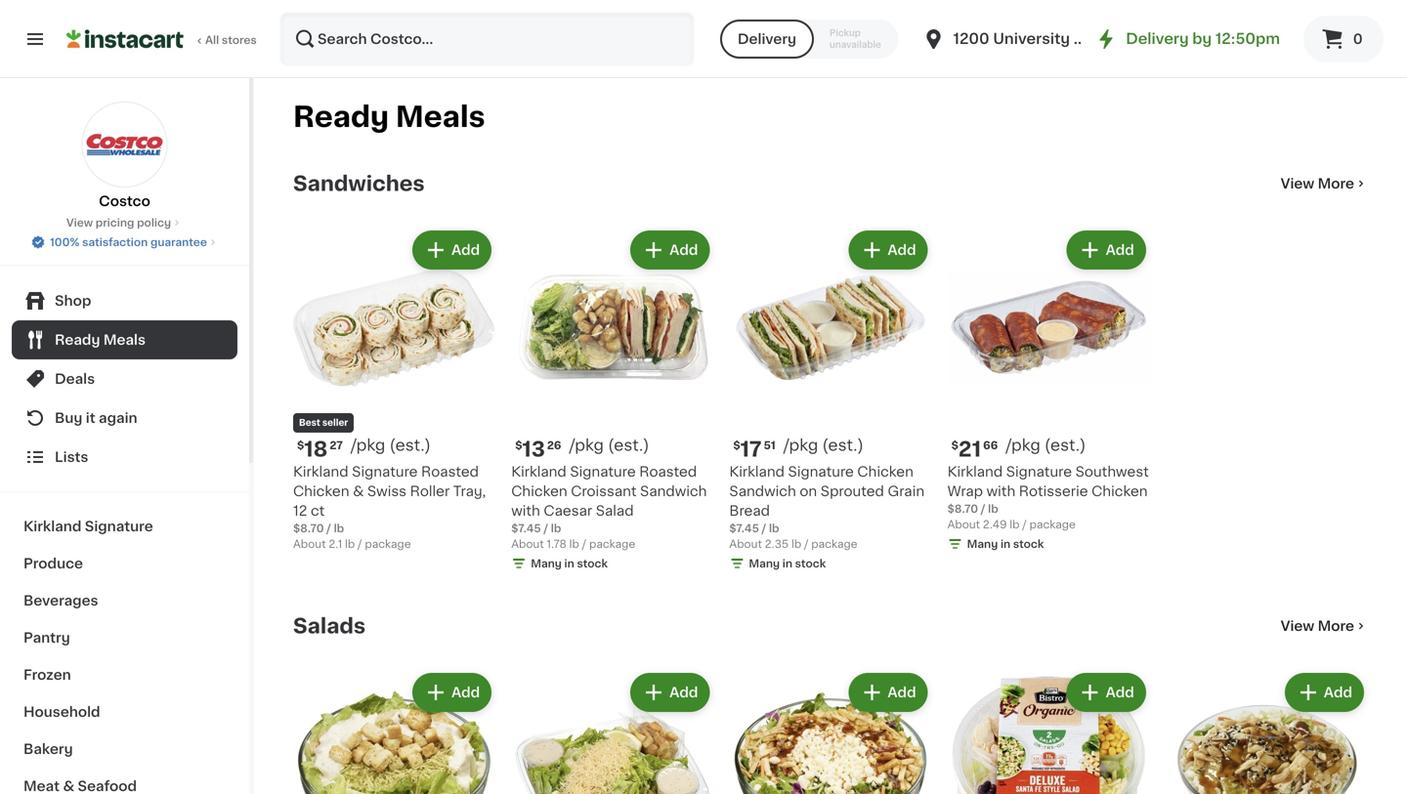 Task type: vqa. For each thing, say whether or not it's contained in the screenshot.


Task type: locate. For each thing, give the bounding box(es) containing it.
3 /pkg (est.) from the left
[[569, 438, 649, 454]]

instacart logo image
[[66, 27, 184, 51]]

ready meals up deals link
[[55, 333, 146, 347]]

signature up swiss
[[352, 465, 418, 479]]

/pkg (est.) up swiss
[[351, 438, 431, 454]]

1 vertical spatial meals
[[103, 333, 146, 347]]

meat
[[23, 780, 60, 793]]

Search field
[[281, 14, 693, 64]]

delivery inside button
[[738, 32, 796, 46]]

1 horizontal spatial stock
[[795, 559, 826, 569]]

0 vertical spatial meals
[[396, 103, 485, 131]]

/pkg (est.) inside $17.51 per package (estimated) element
[[783, 438, 864, 454]]

2 horizontal spatial many
[[967, 539, 998, 550]]

many in stock down 1.78
[[531, 559, 608, 569]]

None search field
[[279, 12, 695, 66]]

chicken inside kirkland signature roasted chicken croissant sandwich with caesar salad $7.45 / lb about 1.78 lb / package
[[511, 485, 567, 499]]

ct
[[311, 504, 325, 518]]

sandwich up bread
[[729, 485, 796, 499]]

stock for 21
[[1013, 539, 1044, 550]]

2 horizontal spatial stock
[[1013, 539, 1044, 550]]

kirkland signature roasted chicken croissant sandwich with caesar salad $7.45 / lb about 1.78 lb / package
[[511, 465, 707, 550]]

/pkg for 21
[[1006, 438, 1040, 454]]

1 horizontal spatial delivery
[[1126, 32, 1189, 46]]

many
[[967, 539, 998, 550], [749, 559, 780, 569], [531, 559, 562, 569]]

many for 13
[[531, 559, 562, 569]]

2 $7.45 from the left
[[511, 523, 541, 534]]

4 (est.) from the left
[[1044, 438, 1086, 454]]

shop link
[[12, 281, 237, 320]]

/ right 2.35
[[804, 539, 809, 550]]

view inside view pricing policy link
[[66, 217, 93, 228]]

3 /pkg from the left
[[569, 438, 604, 454]]

$ left 51
[[733, 440, 740, 451]]

1 vertical spatial &
[[63, 780, 74, 793]]

produce link
[[12, 545, 237, 582]]

3 $ from the left
[[515, 440, 522, 451]]

delivery for delivery by 12:50pm
[[1126, 32, 1189, 46]]

lb right 2.1
[[345, 539, 355, 550]]

$ inside $ 18 27
[[297, 440, 304, 451]]

ready meals
[[293, 103, 485, 131], [55, 333, 146, 347]]

kirkland signature roasted chicken & swiss roller tray, 12 ct $8.70 / lb about 2.1 lb / package
[[293, 465, 486, 550]]

0 horizontal spatial stock
[[577, 559, 608, 569]]

about left 2.35
[[729, 539, 762, 550]]

pricing
[[95, 217, 134, 228]]

frozen
[[23, 668, 71, 682]]

$7.45 down 13
[[511, 523, 541, 534]]

roasted inside kirkland signature roasted chicken & swiss roller tray, 12 ct $8.70 / lb about 2.1 lb / package
[[421, 465, 479, 479]]

signature for 17
[[788, 465, 854, 479]]

package inside kirkland signature roasted chicken & swiss roller tray, 12 ct $8.70 / lb about 2.1 lb / package
[[365, 539, 411, 550]]

about left 2.49
[[947, 520, 980, 530]]

roasted up tray, on the left of page
[[421, 465, 479, 479]]

kirkland up produce
[[23, 520, 81, 533]]

1 horizontal spatial in
[[782, 559, 792, 569]]

package inside kirkland signature southwest wrap with rotisserie chicken $8.70 / lb about 2.49 lb / package
[[1029, 520, 1076, 530]]

roasted down the $13.26 per package (estimated) element
[[639, 465, 697, 479]]

66
[[983, 440, 998, 451]]

kirkland for 21
[[947, 465, 1003, 479]]

0 horizontal spatial $7.45
[[511, 523, 541, 534]]

2 view more from the top
[[1281, 620, 1354, 633]]

0 vertical spatial $8.70
[[947, 504, 978, 515]]

swiss
[[367, 485, 407, 499]]

about left 1.78
[[511, 539, 544, 550]]

(est.) inside $17.51 per package (estimated) element
[[822, 438, 864, 454]]

100% satisfaction guarantee button
[[30, 231, 219, 250]]

chicken inside kirkland signature southwest wrap with rotisserie chicken $8.70 / lb about 2.49 lb / package
[[1092, 485, 1148, 499]]

4 /pkg (est.) from the left
[[1006, 438, 1086, 454]]

1 vertical spatial $8.70
[[293, 523, 324, 534]]

$ for 13
[[515, 440, 522, 451]]

package down salad
[[589, 539, 635, 550]]

$7.45 inside kirkland signature roasted chicken croissant sandwich with caesar salad $7.45 / lb about 1.78 lb / package
[[511, 523, 541, 534]]

$ left 66
[[951, 440, 958, 451]]

all stores
[[205, 35, 257, 45]]

1 vertical spatial view
[[66, 217, 93, 228]]

/pkg (est.) inside the $18.27 per package (estimated) element
[[351, 438, 431, 454]]

signature inside kirkland signature southwest wrap with rotisserie chicken $8.70 / lb about 2.49 lb / package
[[1006, 465, 1072, 479]]

signature up "on"
[[788, 465, 854, 479]]

add
[[451, 243, 480, 257], [669, 243, 698, 257], [888, 243, 916, 257], [1106, 243, 1134, 257], [451, 686, 480, 700], [669, 686, 698, 700], [888, 686, 916, 700], [1106, 686, 1134, 700], [1324, 686, 1352, 700]]

0 vertical spatial &
[[353, 485, 364, 499]]

kirkland inside kirkland signature southwest wrap with rotisserie chicken $8.70 / lb about 2.49 lb / package
[[947, 465, 1003, 479]]

1 $ from the left
[[297, 440, 304, 451]]

1 vertical spatial ready
[[55, 333, 100, 347]]

(est.) up "roller"
[[389, 438, 431, 454]]

about inside kirkland signature chicken sandwich on sprouted grain bread $7.45 / lb about 2.35 lb / package
[[729, 539, 762, 550]]

roasted inside kirkland signature roasted chicken croissant sandwich with caesar salad $7.45 / lb about 1.78 lb / package
[[639, 465, 697, 479]]

/ right 1.78
[[582, 539, 586, 550]]

delivery inside 'link'
[[1126, 32, 1189, 46]]

kirkland
[[293, 465, 348, 479], [729, 465, 785, 479], [511, 465, 566, 479], [947, 465, 1003, 479], [23, 520, 81, 533]]

(est.) for 18
[[389, 438, 431, 454]]

more for sandwiches
[[1318, 177, 1354, 191]]

kirkland down $ 18 27
[[293, 465, 348, 479]]

product group
[[293, 227, 496, 552], [511, 227, 714, 576], [729, 227, 932, 576], [947, 227, 1150, 556], [293, 670, 496, 794], [511, 670, 714, 794], [729, 670, 932, 794], [947, 670, 1150, 794], [1165, 670, 1368, 794]]

1 horizontal spatial &
[[353, 485, 364, 499]]

0 vertical spatial ready
[[293, 103, 389, 131]]

0 horizontal spatial many in stock
[[531, 559, 608, 569]]

/pkg (est.) for 17
[[783, 438, 864, 454]]

1 (est.) from the left
[[389, 438, 431, 454]]

(est.) for 17
[[822, 438, 864, 454]]

$ for 21
[[951, 440, 958, 451]]

meals up deals link
[[103, 333, 146, 347]]

meals inside dropdown button
[[103, 333, 146, 347]]

kirkland signature
[[23, 520, 153, 533]]

/pkg (est.) inside the $13.26 per package (estimated) element
[[569, 438, 649, 454]]

0 horizontal spatial with
[[511, 504, 540, 518]]

signature for 13
[[570, 465, 636, 479]]

2 horizontal spatial many in stock
[[967, 539, 1044, 550]]

1 horizontal spatial $7.45
[[729, 523, 759, 534]]

$8.70 inside kirkland signature southwest wrap with rotisserie chicken $8.70 / lb about 2.49 lb / package
[[947, 504, 978, 515]]

0 vertical spatial with
[[986, 485, 1015, 499]]

0 horizontal spatial in
[[564, 559, 574, 569]]

/ right 2.1
[[358, 539, 362, 550]]

/pkg
[[351, 438, 385, 454], [783, 438, 818, 454], [569, 438, 604, 454], [1006, 438, 1040, 454]]

/ up 2.49
[[981, 504, 985, 515]]

1 horizontal spatial ready meals
[[293, 103, 485, 131]]

$ inside $ 13 26
[[515, 440, 522, 451]]

1 vertical spatial view more link
[[1281, 617, 1368, 636]]

0 horizontal spatial ready
[[55, 333, 100, 347]]

2 view more link from the top
[[1281, 617, 1368, 636]]

/pkg (est.) for 21
[[1006, 438, 1086, 454]]

1 horizontal spatial $8.70
[[947, 504, 978, 515]]

roller
[[410, 485, 450, 499]]

$ left 26
[[515, 440, 522, 451]]

buy
[[55, 411, 82, 425]]

2.49
[[983, 520, 1007, 530]]

$8.70 down wrap
[[947, 504, 978, 515]]

(est.) up rotisserie on the right bottom of page
[[1044, 438, 1086, 454]]

/pkg right 27 in the bottom of the page
[[351, 438, 385, 454]]

kirkland inside kirkland signature roasted chicken croissant sandwich with caesar salad $7.45 / lb about 1.78 lb / package
[[511, 465, 566, 479]]

delivery
[[1126, 32, 1189, 46], [738, 32, 796, 46]]

lb up 2.35
[[769, 523, 779, 534]]

2 vertical spatial view
[[1281, 620, 1314, 633]]

1 horizontal spatial roasted
[[639, 465, 697, 479]]

many in stock for 13
[[531, 559, 608, 569]]

21
[[958, 439, 981, 460]]

kirkland signature chicken sandwich on sprouted grain bread $7.45 / lb about 2.35 lb / package
[[729, 465, 924, 550]]

/pkg right 66
[[1006, 438, 1040, 454]]

with left caesar
[[511, 504, 540, 518]]

chicken down southwest
[[1092, 485, 1148, 499]]

1 horizontal spatial with
[[986, 485, 1015, 499]]

2 $ from the left
[[733, 440, 740, 451]]

0 vertical spatial more
[[1318, 177, 1354, 191]]

kirkland down $ 13 26
[[511, 465, 566, 479]]

delivery button
[[720, 20, 814, 59]]

51
[[764, 440, 776, 451]]

stores
[[222, 35, 257, 45]]

& left swiss
[[353, 485, 364, 499]]

ready meals up sandwiches
[[293, 103, 485, 131]]

1 vertical spatial view more
[[1281, 620, 1354, 633]]

salads
[[293, 616, 366, 637]]

signature inside kirkland signature roasted chicken croissant sandwich with caesar salad $7.45 / lb about 1.78 lb / package
[[570, 465, 636, 479]]

0 vertical spatial view
[[1281, 177, 1314, 191]]

sprouted
[[821, 485, 884, 499]]

package
[[1029, 520, 1076, 530], [365, 539, 411, 550], [811, 539, 857, 550], [589, 539, 635, 550]]

package down rotisserie on the right bottom of page
[[1029, 520, 1076, 530]]

0 button
[[1303, 16, 1384, 63]]

/pkg inside $21.66 per package (estimated) element
[[1006, 438, 1040, 454]]

signature inside kirkland signature roasted chicken & swiss roller tray, 12 ct $8.70 / lb about 2.1 lb / package
[[352, 465, 418, 479]]

(est.) inside $21.66 per package (estimated) element
[[1044, 438, 1086, 454]]

best seller
[[299, 419, 348, 428]]

stock down kirkland signature chicken sandwich on sprouted grain bread $7.45 / lb about 2.35 lb / package
[[795, 559, 826, 569]]

many down 1.78
[[531, 559, 562, 569]]

chicken up caesar
[[511, 485, 567, 499]]

salads link
[[293, 615, 366, 638]]

/pkg inside the $18.27 per package (estimated) element
[[351, 438, 385, 454]]

in down 2.49
[[1001, 539, 1011, 550]]

with inside kirkland signature southwest wrap with rotisserie chicken $8.70 / lb about 2.49 lb / package
[[986, 485, 1015, 499]]

0 vertical spatial view more
[[1281, 177, 1354, 191]]

2 roasted from the left
[[639, 465, 697, 479]]

chicken up 'grain' at bottom
[[857, 465, 914, 479]]

meals
[[396, 103, 485, 131], [103, 333, 146, 347]]

3 (est.) from the left
[[608, 438, 649, 454]]

about left 2.1
[[293, 539, 326, 550]]

/pkg inside $17.51 per package (estimated) element
[[783, 438, 818, 454]]

produce
[[23, 557, 83, 571]]

100%
[[50, 237, 80, 248]]

2 /pkg from the left
[[783, 438, 818, 454]]

in
[[1001, 539, 1011, 550], [782, 559, 792, 569], [564, 559, 574, 569]]

/pkg inside the $13.26 per package (estimated) element
[[569, 438, 604, 454]]

0
[[1353, 32, 1363, 46]]

1 horizontal spatial sandwich
[[729, 485, 796, 499]]

policy
[[137, 217, 171, 228]]

/
[[981, 504, 985, 515], [1022, 520, 1027, 530], [327, 523, 331, 534], [762, 523, 766, 534], [544, 523, 548, 534], [358, 539, 362, 550], [804, 539, 809, 550], [582, 539, 586, 550]]

1 more from the top
[[1318, 177, 1354, 191]]

$7.45 inside kirkland signature chicken sandwich on sprouted grain bread $7.45 / lb about 2.35 lb / package
[[729, 523, 759, 534]]

26
[[547, 440, 561, 451]]

1200 university ave
[[953, 32, 1102, 46]]

sandwich right 'croissant'
[[640, 485, 707, 499]]

/pkg (est.) for 18
[[351, 438, 431, 454]]

view more link for sandwiches
[[1281, 174, 1368, 193]]

costco link
[[82, 102, 168, 211]]

1 /pkg from the left
[[351, 438, 385, 454]]

satisfaction
[[82, 237, 148, 248]]

& inside meat & seafood link
[[63, 780, 74, 793]]

1 view more from the top
[[1281, 177, 1354, 191]]

$8.70 down 12
[[293, 523, 324, 534]]

(est.) inside the $18.27 per package (estimated) element
[[389, 438, 431, 454]]

lists link
[[12, 438, 237, 477]]

1 horizontal spatial many in stock
[[749, 559, 826, 569]]

(est.) up sprouted
[[822, 438, 864, 454]]

stock
[[1013, 539, 1044, 550], [795, 559, 826, 569], [577, 559, 608, 569]]

chicken
[[857, 465, 914, 479], [293, 485, 349, 499], [511, 485, 567, 499], [1092, 485, 1148, 499]]

buy it again link
[[12, 399, 237, 438]]

0 vertical spatial view more link
[[1281, 174, 1368, 193]]

1 vertical spatial ready meals
[[55, 333, 146, 347]]

$ down best
[[297, 440, 304, 451]]

1 roasted from the left
[[421, 465, 479, 479]]

1.78
[[547, 539, 567, 550]]

0 vertical spatial ready meals
[[293, 103, 485, 131]]

many in stock down 2.49
[[967, 539, 1044, 550]]

/pkg (est.) up 'croissant'
[[569, 438, 649, 454]]

$
[[297, 440, 304, 451], [733, 440, 740, 451], [515, 440, 522, 451], [951, 440, 958, 451]]

signature inside kirkland signature chicken sandwich on sprouted grain bread $7.45 / lb about 2.35 lb / package
[[788, 465, 854, 479]]

kirkland up wrap
[[947, 465, 1003, 479]]

signature for 21
[[1006, 465, 1072, 479]]

/pkg (est.) inside $21.66 per package (estimated) element
[[1006, 438, 1086, 454]]

rotisserie
[[1019, 485, 1088, 499]]

/pkg right 51
[[783, 438, 818, 454]]

1 horizontal spatial many
[[749, 559, 780, 569]]

signature up produce link
[[85, 520, 153, 533]]

lb right 2.35
[[791, 539, 801, 550]]

in down 2.35
[[782, 559, 792, 569]]

ready meals link
[[12, 320, 237, 360]]

2 sandwich from the left
[[640, 485, 707, 499]]

household
[[23, 705, 100, 719]]

1 vertical spatial more
[[1318, 620, 1354, 633]]

ready up the 'deals'
[[55, 333, 100, 347]]

ready inside ready meals link
[[55, 333, 100, 347]]

/ up 2.35
[[762, 523, 766, 534]]

/pkg (est.) up "on"
[[783, 438, 864, 454]]

4 $ from the left
[[951, 440, 958, 451]]

/pkg for 13
[[569, 438, 604, 454]]

kirkland inside kirkland signature roasted chicken & swiss roller tray, 12 ct $8.70 / lb about 2.1 lb / package
[[293, 465, 348, 479]]

product group containing 17
[[729, 227, 932, 576]]

sandwich inside kirkland signature chicken sandwich on sprouted grain bread $7.45 / lb about 2.35 lb / package
[[729, 485, 796, 499]]

roasted
[[421, 465, 479, 479], [639, 465, 697, 479]]

university
[[993, 32, 1070, 46]]

about inside kirkland signature southwest wrap with rotisserie chicken $8.70 / lb about 2.49 lb / package
[[947, 520, 980, 530]]

with up 2.49
[[986, 485, 1015, 499]]

/ right 2.49
[[1022, 520, 1027, 530]]

lb up 1.78
[[551, 523, 561, 534]]

beverages
[[23, 594, 98, 608]]

more
[[1318, 177, 1354, 191], [1318, 620, 1354, 633]]

& right meat
[[63, 780, 74, 793]]

1 view more link from the top
[[1281, 174, 1368, 193]]

meals down search field
[[396, 103, 485, 131]]

$8.70
[[947, 504, 978, 515], [293, 523, 324, 534]]

2 (est.) from the left
[[822, 438, 864, 454]]

4 /pkg from the left
[[1006, 438, 1040, 454]]

many down 2.49
[[967, 539, 998, 550]]

$8.70 inside kirkland signature roasted chicken & swiss roller tray, 12 ct $8.70 / lb about 2.1 lb / package
[[293, 523, 324, 534]]

/pkg (est.) up rotisserie on the right bottom of page
[[1006, 438, 1086, 454]]

lb up 2.49
[[988, 504, 998, 515]]

many down 2.35
[[749, 559, 780, 569]]

2 more from the top
[[1318, 620, 1354, 633]]

(est.)
[[389, 438, 431, 454], [822, 438, 864, 454], [608, 438, 649, 454], [1044, 438, 1086, 454]]

sandwiches
[[293, 173, 425, 194]]

signature
[[352, 465, 418, 479], [788, 465, 854, 479], [570, 465, 636, 479], [1006, 465, 1072, 479], [85, 520, 153, 533]]

stock down kirkland signature southwest wrap with rotisserie chicken $8.70 / lb about 2.49 lb / package
[[1013, 539, 1044, 550]]

guarantee
[[150, 237, 207, 248]]

1 sandwich from the left
[[729, 485, 796, 499]]

product group containing 13
[[511, 227, 714, 576]]

kirkland down '$ 17 51'
[[729, 465, 785, 479]]

0 horizontal spatial sandwich
[[640, 485, 707, 499]]

2 /pkg (est.) from the left
[[783, 438, 864, 454]]

signature up 'croissant'
[[570, 465, 636, 479]]

1 $7.45 from the left
[[729, 523, 759, 534]]

costco logo image
[[82, 102, 168, 188]]

2 horizontal spatial in
[[1001, 539, 1011, 550]]

add button
[[414, 233, 490, 268], [632, 233, 708, 268], [850, 233, 926, 268], [1069, 233, 1144, 268], [414, 675, 490, 711], [632, 675, 708, 711], [850, 675, 926, 711], [1069, 675, 1144, 711], [1287, 675, 1362, 711]]

kirkland inside kirkland signature chicken sandwich on sprouted grain bread $7.45 / lb about 2.35 lb / package
[[729, 465, 785, 479]]

stock down salad
[[577, 559, 608, 569]]

0 horizontal spatial delivery
[[738, 32, 796, 46]]

0 horizontal spatial &
[[63, 780, 74, 793]]

$21.66 per package (estimated) element
[[947, 437, 1150, 462]]

in down 1.78
[[564, 559, 574, 569]]

costco
[[99, 194, 150, 208]]

0 horizontal spatial many
[[531, 559, 562, 569]]

13
[[522, 439, 545, 460]]

about
[[947, 520, 980, 530], [293, 539, 326, 550], [729, 539, 762, 550], [511, 539, 544, 550]]

1 horizontal spatial meals
[[396, 103, 485, 131]]

(est.) inside the $13.26 per package (estimated) element
[[608, 438, 649, 454]]

view pricing policy link
[[66, 215, 183, 231]]

many for 21
[[967, 539, 998, 550]]

1 /pkg (est.) from the left
[[351, 438, 431, 454]]

shop
[[55, 294, 91, 308]]

package right 2.1
[[365, 539, 411, 550]]

0 horizontal spatial ready meals
[[55, 333, 146, 347]]

0 horizontal spatial roasted
[[421, 465, 479, 479]]

$ inside '$ 17 51'
[[733, 440, 740, 451]]

1200 university ave button
[[922, 12, 1102, 66]]

ready up sandwiches
[[293, 103, 389, 131]]

$ inside $ 21 66
[[951, 440, 958, 451]]

(est.) up 'croissant'
[[608, 438, 649, 454]]

package down sprouted
[[811, 539, 857, 550]]

many for 17
[[749, 559, 780, 569]]

many in stock down 2.35
[[749, 559, 826, 569]]

signature up rotisserie on the right bottom of page
[[1006, 465, 1072, 479]]

chicken up ct
[[293, 485, 349, 499]]

0 horizontal spatial $8.70
[[293, 523, 324, 534]]

$ 13 26
[[515, 439, 561, 460]]

0 horizontal spatial meals
[[103, 333, 146, 347]]

/pkg right 26
[[569, 438, 604, 454]]

view
[[1281, 177, 1314, 191], [66, 217, 93, 228], [1281, 620, 1314, 633]]

$13.26 per package (estimated) element
[[511, 437, 714, 462]]

again
[[99, 411, 137, 425]]

1 vertical spatial with
[[511, 504, 540, 518]]

ready meals inside dropdown button
[[55, 333, 146, 347]]

$7.45 down bread
[[729, 523, 759, 534]]

with
[[986, 485, 1015, 499], [511, 504, 540, 518]]



Task type: describe. For each thing, give the bounding box(es) containing it.
& inside kirkland signature roasted chicken & swiss roller tray, 12 ct $8.70 / lb about 2.1 lb / package
[[353, 485, 364, 499]]

it
[[86, 411, 95, 425]]

caesar
[[544, 504, 592, 518]]

more for salads
[[1318, 620, 1354, 633]]

item carousel region
[[266, 219, 1368, 584]]

bakery
[[23, 743, 73, 756]]

2.35
[[765, 539, 789, 550]]

stock for 17
[[795, 559, 826, 569]]

view for salads
[[1281, 620, 1314, 633]]

pantry link
[[12, 619, 237, 657]]

many in stock for 17
[[749, 559, 826, 569]]

package inside kirkland signature roasted chicken croissant sandwich with caesar salad $7.45 / lb about 1.78 lb / package
[[589, 539, 635, 550]]

by
[[1192, 32, 1212, 46]]

about inside kirkland signature roasted chicken croissant sandwich with caesar salad $7.45 / lb about 1.78 lb / package
[[511, 539, 544, 550]]

grain
[[888, 485, 924, 499]]

many in stock for 21
[[967, 539, 1044, 550]]

18
[[304, 439, 328, 460]]

/pkg (est.) for 13
[[569, 438, 649, 454]]

kirkland for 13
[[511, 465, 566, 479]]

meat & seafood link
[[12, 768, 237, 794]]

about inside kirkland signature roasted chicken & swiss roller tray, 12 ct $8.70 / lb about 2.1 lb / package
[[293, 539, 326, 550]]

southwest
[[1075, 465, 1149, 479]]

chicken inside kirkland signature chicken sandwich on sprouted grain bread $7.45 / lb about 2.35 lb / package
[[857, 465, 914, 479]]

lb right 1.78
[[569, 539, 579, 550]]

frozen link
[[12, 657, 237, 694]]

package inside kirkland signature chicken sandwich on sprouted grain bread $7.45 / lb about 2.35 lb / package
[[811, 539, 857, 550]]

$ 18 27
[[297, 439, 343, 460]]

stock for 13
[[577, 559, 608, 569]]

sandwiches link
[[293, 172, 425, 195]]

/pkg for 17
[[783, 438, 818, 454]]

2.1
[[329, 539, 342, 550]]

with inside kirkland signature roasted chicken croissant sandwich with caesar salad $7.45 / lb about 1.78 lb / package
[[511, 504, 540, 518]]

roasted for sandwich
[[639, 465, 697, 479]]

view for sandwiches
[[1281, 177, 1314, 191]]

household link
[[12, 694, 237, 731]]

salad
[[596, 504, 634, 518]]

product group containing 18
[[293, 227, 496, 552]]

17
[[740, 439, 762, 460]]

lb right 2.49
[[1010, 520, 1020, 530]]

delivery by 12:50pm link
[[1095, 27, 1280, 51]]

$ for 18
[[297, 440, 304, 451]]

delivery for delivery
[[738, 32, 796, 46]]

view more for sandwiches
[[1281, 177, 1354, 191]]

beverages link
[[12, 582, 237, 619]]

27
[[330, 440, 343, 451]]

bakery link
[[12, 731, 237, 768]]

meat & seafood
[[23, 780, 137, 793]]

(est.) for 13
[[608, 438, 649, 454]]

view pricing policy
[[66, 217, 171, 228]]

ave
[[1074, 32, 1102, 46]]

seller
[[322, 419, 348, 428]]

lb up 2.1
[[334, 523, 344, 534]]

kirkland for 17
[[729, 465, 785, 479]]

wrap
[[947, 485, 983, 499]]

all stores link
[[66, 12, 258, 66]]

delivery by 12:50pm
[[1126, 32, 1280, 46]]

chicken inside kirkland signature roasted chicken & swiss roller tray, 12 ct $8.70 / lb about 2.1 lb / package
[[293, 485, 349, 499]]

$ 17 51
[[733, 439, 776, 460]]

in for 13
[[564, 559, 574, 569]]

product group containing 21
[[947, 227, 1150, 556]]

$17.51 per package (estimated) element
[[729, 437, 932, 462]]

/ up 1.78
[[544, 523, 548, 534]]

ready meals button
[[12, 320, 237, 360]]

pantry
[[23, 631, 70, 645]]

on
[[800, 485, 817, 499]]

sandwich inside kirkland signature roasted chicken croissant sandwich with caesar salad $7.45 / lb about 1.78 lb / package
[[640, 485, 707, 499]]

deals link
[[12, 360, 237, 399]]

1 horizontal spatial ready
[[293, 103, 389, 131]]

view more link for salads
[[1281, 617, 1368, 636]]

buy it again
[[55, 411, 137, 425]]

best
[[299, 419, 320, 428]]

12
[[293, 504, 307, 518]]

12:50pm
[[1215, 32, 1280, 46]]

view more for salads
[[1281, 620, 1354, 633]]

kirkland signature southwest wrap with rotisserie chicken $8.70 / lb about 2.49 lb / package
[[947, 465, 1149, 530]]

in for 21
[[1001, 539, 1011, 550]]

lists
[[55, 450, 88, 464]]

croissant
[[571, 485, 637, 499]]

deals
[[55, 372, 95, 386]]

(est.) for 21
[[1044, 438, 1086, 454]]

all
[[205, 35, 219, 45]]

100% satisfaction guarantee
[[50, 237, 207, 248]]

signature inside kirkland signature link
[[85, 520, 153, 533]]

service type group
[[720, 20, 898, 59]]

$ for 17
[[733, 440, 740, 451]]

$ 21 66
[[951, 439, 998, 460]]

1200
[[953, 32, 989, 46]]

kirkland signature link
[[12, 508, 237, 545]]

in for 17
[[782, 559, 792, 569]]

roasted for swiss
[[421, 465, 479, 479]]

/pkg for 18
[[351, 438, 385, 454]]

bread
[[729, 504, 770, 518]]

seafood
[[78, 780, 137, 793]]

tray,
[[453, 485, 486, 499]]

$18.27 per package (estimated) element
[[293, 437, 496, 462]]

/ up 2.1
[[327, 523, 331, 534]]



